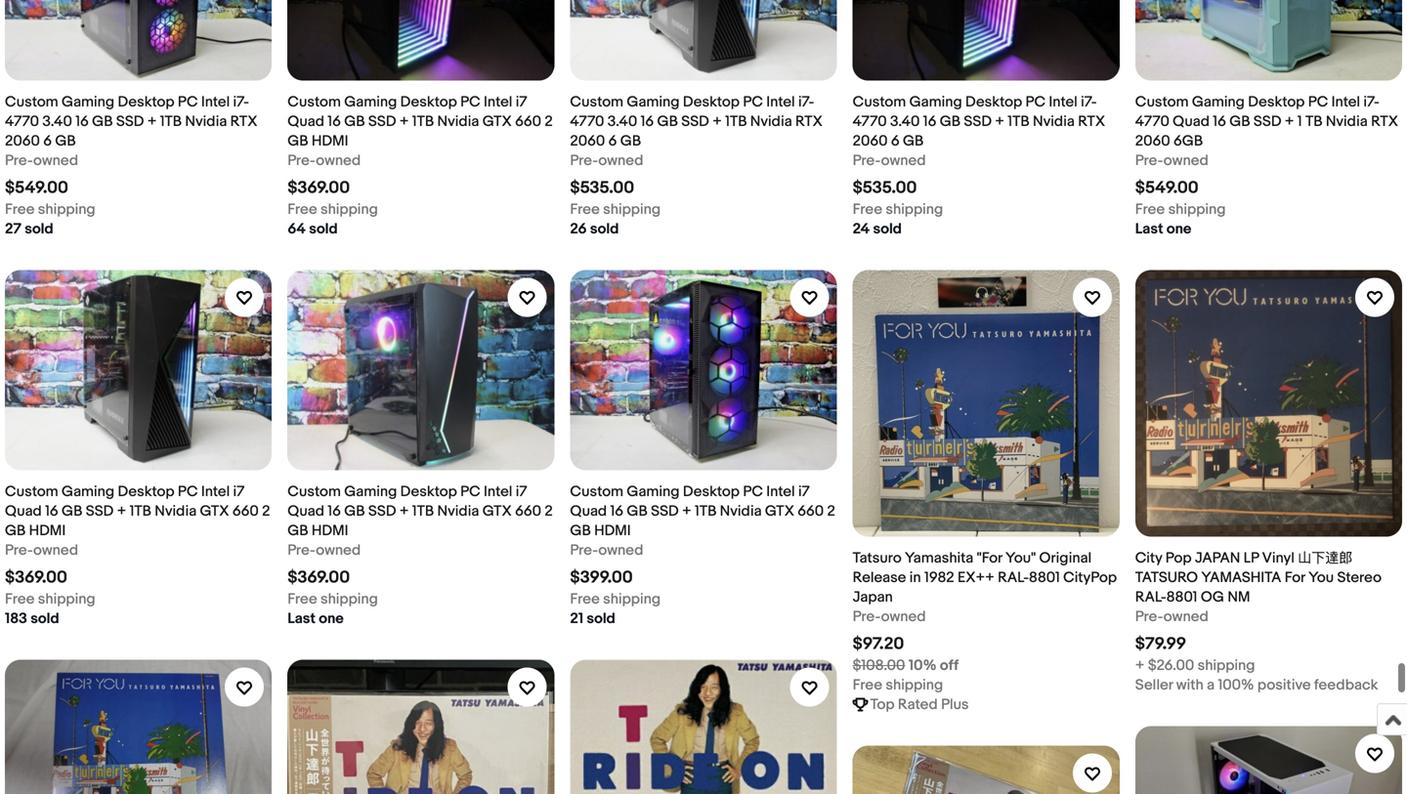 Task type: describe. For each thing, give the bounding box(es) containing it.
owned for custom gaming desktop pc intel i7 quad 16 gb ssd + 1tb nvidia gtx 660 2 gb hdmi pre-owned $369.00 free shipping 183 sold
[[33, 542, 78, 559]]

sold for custom gaming desktop pc intel i7 quad 16 gb ssd + 1tb nvidia gtx 660 2 gb hdmi pre-owned $399.00 free shipping 21 sold
[[587, 610, 616, 628]]

+ inside custom gaming desktop pc intel i7- 4770 3.40 16 gb ssd + 1tb nvidia rtx 2060 6 gb pre-owned $535.00 free shipping 26 sold
[[713, 113, 722, 130]]

nvidia inside "custom gaming desktop pc intel i7 quad 16 gb ssd + 1tb nvidia gtx 660 2 gb hdmi pre-owned $369.00 free shipping 183 sold"
[[155, 503, 197, 520]]

free for custom gaming desktop pc intel i7- 4770 3.40 16 gb ssd + 1tb nvidia rtx 2060 6 gb pre-owned $535.00 free shipping 24 sold
[[853, 201, 883, 218]]

sold for custom gaming desktop pc intel i7- 4770 3.40 16 gb ssd + 1tb nvidia rtx 2060 6 gb pre-owned $535.00 free shipping 26 sold
[[590, 220, 619, 238]]

tatsuro
[[853, 550, 902, 567]]

shipping for custom gaming desktop pc intel i7- 4770 3.40 16 gb ssd + 1tb nvidia rtx 2060 6 gb pre-owned $535.00 free shipping 24 sold
[[886, 201, 943, 218]]

og
[[1201, 589, 1225, 607]]

i7 for custom gaming desktop pc intel i7 quad 16 gb ssd + 1tb nvidia gtx 660 2 gb hdmi pre-owned $399.00 free shipping 21 sold
[[799, 483, 810, 501]]

24
[[853, 220, 870, 238]]

1tb inside custom gaming desktop pc intel i7- 4770 3.40 16 gb ssd + 1tb nvidia rtx 2060 6 gb pre-owned $535.00 free shipping 26 sold
[[725, 113, 747, 130]]

you"
[[1006, 550, 1036, 567]]

183
[[5, 610, 27, 628]]

nvidia inside custom gaming desktop pc intel i7 quad 16 gb ssd + 1tb nvidia gtx 660 2 gb hdmi pre-owned $399.00 free shipping 21 sold
[[720, 503, 762, 520]]

seller
[[1136, 677, 1173, 695]]

$79.99 text field
[[1136, 634, 1187, 655]]

$97.20
[[853, 634, 904, 655]]

one for $369.00
[[319, 610, 344, 628]]

+ inside city pop japan lp vinyl 山下達郎 tatsuro yamashita for you stereo ral-8801 og nm pre-owned $79.99 + $26.00 shipping seller with a 100% positive feedback
[[1136, 657, 1145, 675]]

660 for custom gaming desktop pc intel i7 quad 16 gb ssd + 1tb nvidia gtx 660 2 gb hdmi pre-owned $369.00 free shipping last one
[[515, 503, 541, 520]]

owned inside tatsuro yamashita "for you" original release in 1982 ex++ ral-8801 citypop japan pre-owned $97.20 $108.00 10% off free shipping
[[881, 609, 926, 626]]

16 inside custom gaming desktop pc intel i7- 4770 3.40 16 gb ssd + 1tb nvidia rtx 2060 6 gb pre-owned $549.00 free shipping 27 sold
[[75, 113, 89, 130]]

pre-owned text field for custom gaming desktop pc intel i7 quad 16 gb ssd + 1tb nvidia gtx 660 2 gb hdmi pre-owned $369.00 free shipping 64 sold
[[288, 151, 361, 170]]

1tb inside custom gaming desktop pc intel i7- 4770 3.40 16 gb ssd + 1tb nvidia rtx 2060 6 gb pre-owned $549.00 free shipping 27 sold
[[160, 113, 182, 130]]

6gb
[[1174, 132, 1203, 150]]

2060 for custom gaming desktop pc intel i7- 4770 3.40 16 gb ssd + 1tb nvidia rtx 2060 6 gb pre-owned $549.00 free shipping 27 sold
[[5, 132, 40, 150]]

nvidia inside custom gaming desktop pc intel i7 quad 16 gb ssd + 1tb nvidia gtx 660 2 gb hdmi pre-owned $369.00 free shipping last one
[[437, 503, 479, 520]]

rtx inside the custom gaming desktop pc intel i7- 4770 quad 16 gb ssd + 1 tb nvidia rtx 2060 6gb pre-owned $549.00 free shipping last one
[[1371, 113, 1399, 130]]

sold for custom gaming desktop pc intel i7 quad 16 gb ssd + 1tb nvidia gtx 660 2 gb hdmi pre-owned $369.00 free shipping 64 sold
[[309, 220, 338, 238]]

ssd inside the custom gaming desktop pc intel i7 quad 16 gb ssd + 1tb nvidia gtx 660 2 gb hdmi pre-owned $369.00 free shipping 64 sold
[[368, 113, 396, 130]]

3.40 for custom gaming desktop pc intel i7- 4770 3.40 16 gb ssd + 1tb nvidia rtx 2060 6 gb pre-owned $535.00 free shipping 26 sold
[[608, 113, 638, 130]]

previous price $108.00 10% off text field
[[853, 656, 959, 676]]

ral- inside city pop japan lp vinyl 山下達郎 tatsuro yamashita for you stereo ral-8801 og nm pre-owned $79.99 + $26.00 shipping seller with a 100% positive feedback
[[1136, 589, 1167, 607]]

pc for custom gaming desktop pc intel i7- 4770 3.40 16 gb ssd + 1tb nvidia rtx 2060 6 gb pre-owned $535.00 free shipping 26 sold
[[743, 93, 763, 111]]

ssd inside the custom gaming desktop pc intel i7- 4770 quad 16 gb ssd + 1 tb nvidia rtx 2060 6gb pre-owned $549.00 free shipping last one
[[1254, 113, 1282, 130]]

1tb inside the custom gaming desktop pc intel i7 quad 16 gb ssd + 1tb nvidia gtx 660 2 gb hdmi pre-owned $369.00 free shipping 64 sold
[[412, 113, 434, 130]]

free shipping text field for custom gaming desktop pc intel i7- 4770 quad 16 gb ssd + 1 tb nvidia rtx 2060 6gb pre-owned $549.00 free shipping last one
[[1136, 200, 1226, 219]]

intel for custom gaming desktop pc intel i7 quad 16 gb ssd + 1tb nvidia gtx 660 2 gb hdmi pre-owned $399.00 free shipping 21 sold
[[767, 483, 795, 501]]

tatsuro
[[1136, 569, 1198, 587]]

pre-owned text field for $369.00
[[288, 541, 361, 560]]

free shipping text field for custom gaming desktop pc intel i7- 4770 3.40 16 gb ssd + 1tb nvidia rtx 2060 6 gb pre-owned $535.00 free shipping 24 sold
[[853, 200, 943, 219]]

release
[[853, 569, 907, 587]]

4770 for custom gaming desktop pc intel i7- 4770 3.40 16 gb ssd + 1tb nvidia rtx 2060 6 gb pre-owned $535.00 free shipping 24 sold
[[853, 113, 887, 130]]

i7 for custom gaming desktop pc intel i7 quad 16 gb ssd + 1tb nvidia gtx 660 2 gb hdmi pre-owned $369.00 free shipping 64 sold
[[516, 93, 527, 111]]

pop
[[1166, 550, 1192, 567]]

desktop for custom gaming desktop pc intel i7 quad 16 gb ssd + 1tb nvidia gtx 660 2 gb hdmi pre-owned $369.00 free shipping last one
[[400, 483, 457, 501]]

nvidia inside the custom gaming desktop pc intel i7 quad 16 gb ssd + 1tb nvidia gtx 660 2 gb hdmi pre-owned $369.00 free shipping 64 sold
[[437, 113, 479, 130]]

owned inside city pop japan lp vinyl 山下達郎 tatsuro yamashita for you stereo ral-8801 og nm pre-owned $79.99 + $26.00 shipping seller with a 100% positive feedback
[[1164, 609, 1209, 626]]

2 for custom gaming desktop pc intel i7 quad 16 gb ssd + 1tb nvidia gtx 660 2 gb hdmi pre-owned $399.00 free shipping 21 sold
[[827, 503, 836, 520]]

1tb inside custom gaming desktop pc intel i7- 4770 3.40 16 gb ssd + 1tb nvidia rtx 2060 6 gb pre-owned $535.00 free shipping 24 sold
[[1008, 113, 1030, 130]]

intel for custom gaming desktop pc intel i7- 4770 3.40 16 gb ssd + 1tb nvidia rtx 2060 6 gb pre-owned $535.00 free shipping 26 sold
[[767, 93, 795, 111]]

city
[[1136, 550, 1163, 567]]

free for custom gaming desktop pc intel i7 quad 16 gb ssd + 1tb nvidia gtx 660 2 gb hdmi pre-owned $369.00 free shipping last one
[[288, 591, 317, 608]]

100%
[[1218, 677, 1255, 695]]

660 for custom gaming desktop pc intel i7 quad 16 gb ssd + 1tb nvidia gtx 660 2 gb hdmi pre-owned $369.00 free shipping 183 sold
[[233, 503, 259, 520]]

64 sold text field
[[288, 219, 338, 239]]

original
[[1040, 550, 1092, 567]]

intel for custom gaming desktop pc intel i7- 4770 3.40 16 gb ssd + 1tb nvidia rtx 2060 6 gb pre-owned $549.00 free shipping 27 sold
[[201, 93, 230, 111]]

+ inside the custom gaming desktop pc intel i7 quad 16 gb ssd + 1tb nvidia gtx 660 2 gb hdmi pre-owned $369.00 free shipping 64 sold
[[400, 113, 409, 130]]

gtx for custom gaming desktop pc intel i7 quad 16 gb ssd + 1tb nvidia gtx 660 2 gb hdmi pre-owned $369.00 free shipping 64 sold
[[483, 113, 512, 130]]

intel for custom gaming desktop pc intel i7- 4770 quad 16 gb ssd + 1 tb nvidia rtx 2060 6gb pre-owned $549.00 free shipping last one
[[1332, 93, 1361, 111]]

660 for custom gaming desktop pc intel i7 quad 16 gb ssd + 1tb nvidia gtx 660 2 gb hdmi pre-owned $399.00 free shipping 21 sold
[[798, 503, 824, 520]]

16 inside the custom gaming desktop pc intel i7 quad 16 gb ssd + 1tb nvidia gtx 660 2 gb hdmi pre-owned $369.00 free shipping 64 sold
[[328, 113, 341, 130]]

stereo
[[1338, 569, 1382, 587]]

4770 for custom gaming desktop pc intel i7- 4770 3.40 16 gb ssd + 1tb nvidia rtx 2060 6 gb pre-owned $535.00 free shipping 26 sold
[[570, 113, 604, 130]]

free for custom gaming desktop pc intel i7 quad 16 gb ssd + 1tb nvidia gtx 660 2 gb hdmi pre-owned $369.00 free shipping 183 sold
[[5, 591, 35, 608]]

16 inside custom gaming desktop pc intel i7 quad 16 gb ssd + 1tb nvidia gtx 660 2 gb hdmi pre-owned $369.00 free shipping last one
[[328, 503, 341, 520]]

last for $549.00
[[1136, 220, 1164, 238]]

owned for custom gaming desktop pc intel i7- 4770 3.40 16 gb ssd + 1tb nvidia rtx 2060 6 gb pre-owned $535.00 free shipping 26 sold
[[599, 152, 644, 169]]

16 inside custom gaming desktop pc intel i7- 4770 3.40 16 gb ssd + 1tb nvidia rtx 2060 6 gb pre-owned $535.00 free shipping 26 sold
[[641, 113, 654, 130]]

shipping inside city pop japan lp vinyl 山下達郎 tatsuro yamashita for you stereo ral-8801 og nm pre-owned $79.99 + $26.00 shipping seller with a 100% positive feedback
[[1198, 657, 1256, 675]]

16 inside custom gaming desktop pc intel i7 quad 16 gb ssd + 1tb nvidia gtx 660 2 gb hdmi pre-owned $399.00 free shipping 21 sold
[[610, 503, 624, 520]]

+ inside custom gaming desktop pc intel i7 quad 16 gb ssd + 1tb nvidia gtx 660 2 gb hdmi pre-owned $399.00 free shipping 21 sold
[[682, 503, 692, 520]]

custom for custom gaming desktop pc intel i7 quad 16 gb ssd + 1tb nvidia gtx 660 2 gb hdmi pre-owned $399.00 free shipping 21 sold
[[570, 483, 624, 501]]

owned for custom gaming desktop pc intel i7- 4770 quad 16 gb ssd + 1 tb nvidia rtx 2060 6gb pre-owned $549.00 free shipping last one
[[1164, 152, 1209, 169]]

64
[[288, 220, 306, 238]]

pre- for custom gaming desktop pc intel i7 quad 16 gb ssd + 1tb nvidia gtx 660 2 gb hdmi pre-owned $369.00 free shipping 183 sold
[[5, 542, 33, 559]]

top rated plus
[[870, 696, 969, 714]]

gtx for custom gaming desktop pc intel i7 quad 16 gb ssd + 1tb nvidia gtx 660 2 gb hdmi pre-owned $399.00 free shipping 21 sold
[[765, 503, 795, 520]]

Last one text field
[[288, 609, 344, 629]]

nvidia inside custom gaming desktop pc intel i7- 4770 3.40 16 gb ssd + 1tb nvidia rtx 2060 6 gb pre-owned $535.00 free shipping 24 sold
[[1033, 113, 1075, 130]]

2 for custom gaming desktop pc intel i7 quad 16 gb ssd + 1tb nvidia gtx 660 2 gb hdmi pre-owned $369.00 free shipping 64 sold
[[545, 113, 553, 130]]

$535.00 text field
[[853, 178, 917, 198]]

nm
[[1228, 589, 1251, 607]]

1tb inside custom gaming desktop pc intel i7 quad 16 gb ssd + 1tb nvidia gtx 660 2 gb hdmi pre-owned $369.00 free shipping last one
[[412, 503, 434, 520]]

tb
[[1306, 113, 1323, 130]]

gaming for custom gaming desktop pc intel i7 quad 16 gb ssd + 1tb nvidia gtx 660 2 gb hdmi pre-owned $369.00 free shipping last one
[[344, 483, 397, 501]]

free shipping text field for custom gaming desktop pc intel i7- 4770 3.40 16 gb ssd + 1tb nvidia rtx 2060 6 gb pre-owned $549.00 free shipping 27 sold
[[5, 200, 95, 219]]

24 sold text field
[[853, 219, 902, 239]]

rated
[[898, 696, 938, 714]]

Seller with a 100% positive feedback text field
[[1136, 676, 1379, 696]]

free shipping text field for custom gaming desktop pc intel i7- 4770 3.40 16 gb ssd + 1tb nvidia rtx 2060 6 gb pre-owned $535.00 free shipping 26 sold
[[570, 200, 661, 219]]

$26.00
[[1148, 657, 1195, 675]]

free for custom gaming desktop pc intel i7 quad 16 gb ssd + 1tb nvidia gtx 660 2 gb hdmi pre-owned $369.00 free shipping 64 sold
[[288, 201, 317, 218]]

i7- for custom gaming desktop pc intel i7- 4770 3.40 16 gb ssd + 1tb nvidia rtx 2060 6 gb pre-owned $535.00 free shipping 24 sold
[[1081, 93, 1097, 111]]

desktop for custom gaming desktop pc intel i7- 4770 3.40 16 gb ssd + 1tb nvidia rtx 2060 6 gb pre-owned $535.00 free shipping 24 sold
[[966, 93, 1023, 111]]

2 for custom gaming desktop pc intel i7 quad 16 gb ssd + 1tb nvidia gtx 660 2 gb hdmi pre-owned $369.00 free shipping 183 sold
[[262, 503, 270, 520]]

shipping for custom gaming desktop pc intel i7 quad 16 gb ssd + 1tb nvidia gtx 660 2 gb hdmi pre-owned $369.00 free shipping 64 sold
[[321, 201, 378, 218]]

8801 inside tatsuro yamashita "for you" original release in 1982 ex++ ral-8801 citypop japan pre-owned $97.20 $108.00 10% off free shipping
[[1029, 569, 1060, 587]]

i7 for custom gaming desktop pc intel i7 quad 16 gb ssd + 1tb nvidia gtx 660 2 gb hdmi pre-owned $369.00 free shipping 183 sold
[[233, 483, 245, 501]]

gb inside the custom gaming desktop pc intel i7- 4770 quad 16 gb ssd + 1 tb nvidia rtx 2060 6gb pre-owned $549.00 free shipping last one
[[1230, 113, 1251, 130]]

quad for custom gaming desktop pc intel i7 quad 16 gb ssd + 1tb nvidia gtx 660 2 gb hdmi pre-owned $399.00 free shipping 21 sold
[[570, 503, 607, 520]]

16 inside custom gaming desktop pc intel i7- 4770 3.40 16 gb ssd + 1tb nvidia rtx 2060 6 gb pre-owned $535.00 free shipping 24 sold
[[923, 113, 937, 130]]

tatsuro yamashita "for you" original release in 1982 ex++ ral-8801 citypop japan pre-owned $97.20 $108.00 10% off free shipping
[[853, 550, 1117, 695]]

$549.00 text field for custom gaming desktop pc intel i7- 4770 quad 16 gb ssd + 1 tb nvidia rtx 2060 6gb pre-owned $549.00 free shipping last one
[[1136, 178, 1199, 198]]

+ inside custom gaming desktop pc intel i7- 4770 3.40 16 gb ssd + 1tb nvidia rtx 2060 6 gb pre-owned $535.00 free shipping 24 sold
[[995, 113, 1005, 130]]

custom for custom gaming desktop pc intel i7 quad 16 gb ssd + 1tb nvidia gtx 660 2 gb hdmi pre-owned $369.00 free shipping 183 sold
[[5, 483, 58, 501]]

+ inside custom gaming desktop pc intel i7- 4770 3.40 16 gb ssd + 1tb nvidia rtx 2060 6 gb pre-owned $549.00 free shipping 27 sold
[[147, 113, 157, 130]]

Last one text field
[[1136, 219, 1192, 239]]

ssd inside "custom gaming desktop pc intel i7 quad 16 gb ssd + 1tb nvidia gtx 660 2 gb hdmi pre-owned $369.00 free shipping 183 sold"
[[86, 503, 114, 520]]

ssd inside custom gaming desktop pc intel i7- 4770 3.40 16 gb ssd + 1tb nvidia rtx 2060 6 gb pre-owned $535.00 free shipping 24 sold
[[964, 113, 992, 130]]

pc for custom gaming desktop pc intel i7 quad 16 gb ssd + 1tb nvidia gtx 660 2 gb hdmi pre-owned $369.00 free shipping 64 sold
[[460, 93, 481, 111]]

custom gaming desktop pc intel i7- 4770 quad 16 gb ssd + 1 tb nvidia rtx 2060 6gb pre-owned $549.00 free shipping last one
[[1136, 93, 1399, 238]]

1
[[1298, 113, 1303, 130]]

owned for custom gaming desktop pc intel i7- 4770 3.40 16 gb ssd + 1tb nvidia rtx 2060 6 gb pre-owned $535.00 free shipping 24 sold
[[881, 152, 926, 169]]

custom for custom gaming desktop pc intel i7 quad 16 gb ssd + 1tb nvidia gtx 660 2 gb hdmi pre-owned $369.00 free shipping 64 sold
[[288, 93, 341, 111]]

free for custom gaming desktop pc intel i7- 4770 3.40 16 gb ssd + 1tb nvidia rtx 2060 6 gb pre-owned $549.00 free shipping 27 sold
[[5, 201, 35, 218]]

yamashita
[[905, 550, 974, 567]]

free inside tatsuro yamashita "for you" original release in 1982 ex++ ral-8801 citypop japan pre-owned $97.20 $108.00 10% off free shipping
[[853, 677, 883, 695]]

sold for custom gaming desktop pc intel i7- 4770 3.40 16 gb ssd + 1tb nvidia rtx 2060 6 gb pre-owned $549.00 free shipping 27 sold
[[25, 220, 53, 238]]

owned for custom gaming desktop pc intel i7 quad 16 gb ssd + 1tb nvidia gtx 660 2 gb hdmi pre-owned $369.00 free shipping 64 sold
[[316, 152, 361, 169]]

japan
[[853, 589, 893, 607]]

quad inside the custom gaming desktop pc intel i7- 4770 quad 16 gb ssd + 1 tb nvidia rtx 2060 6gb pre-owned $549.00 free shipping last one
[[1173, 113, 1210, 130]]

gtx for custom gaming desktop pc intel i7 quad 16 gb ssd + 1tb nvidia gtx 660 2 gb hdmi pre-owned $369.00 free shipping last one
[[483, 503, 512, 520]]

shipping inside tatsuro yamashita "for you" original release in 1982 ex++ ral-8801 citypop japan pre-owned $97.20 $108.00 10% off free shipping
[[886, 677, 943, 695]]

lp
[[1244, 550, 1259, 567]]

26
[[570, 220, 587, 238]]

pre- inside tatsuro yamashita "for you" original release in 1982 ex++ ral-8801 citypop japan pre-owned $97.20 $108.00 10% off free shipping
[[853, 609, 881, 626]]

quad for custom gaming desktop pc intel i7 quad 16 gb ssd + 1tb nvidia gtx 660 2 gb hdmi pre-owned $369.00 free shipping last one
[[288, 503, 324, 520]]

desktop for custom gaming desktop pc intel i7 quad 16 gb ssd + 1tb nvidia gtx 660 2 gb hdmi pre-owned $399.00 free shipping 21 sold
[[683, 483, 740, 501]]

$549.00 for custom gaming desktop pc intel i7- 4770 quad 16 gb ssd + 1 tb nvidia rtx 2060 6gb pre-owned $549.00 free shipping last one
[[1136, 178, 1199, 198]]

ssd inside custom gaming desktop pc intel i7 quad 16 gb ssd + 1tb nvidia gtx 660 2 gb hdmi pre-owned $399.00 free shipping 21 sold
[[651, 503, 679, 520]]

"for
[[977, 550, 1003, 567]]

sold for custom gaming desktop pc intel i7- 4770 3.40 16 gb ssd + 1tb nvidia rtx 2060 6 gb pre-owned $535.00 free shipping 24 sold
[[873, 220, 902, 238]]

desktop for custom gaming desktop pc intel i7- 4770 3.40 16 gb ssd + 1tb nvidia rtx 2060 6 gb pre-owned $535.00 free shipping 26 sold
[[683, 93, 740, 111]]

$549.00 text field for custom gaming desktop pc intel i7- 4770 3.40 16 gb ssd + 1tb nvidia rtx 2060 6 gb pre-owned $549.00 free shipping 27 sold
[[5, 178, 68, 198]]

1tb inside custom gaming desktop pc intel i7 quad 16 gb ssd + 1tb nvidia gtx 660 2 gb hdmi pre-owned $399.00 free shipping 21 sold
[[695, 503, 717, 520]]

free for custom gaming desktop pc intel i7 quad 16 gb ssd + 1tb nvidia gtx 660 2 gb hdmi pre-owned $399.00 free shipping 21 sold
[[570, 591, 600, 608]]

free shipping text field for custom gaming desktop pc intel i7 quad 16 gb ssd + 1tb nvidia gtx 660 2 gb hdmi pre-owned $369.00 free shipping last one
[[288, 590, 378, 609]]

21 sold text field
[[570, 609, 616, 629]]

4770 for custom gaming desktop pc intel i7- 4770 3.40 16 gb ssd + 1tb nvidia rtx 2060 6 gb pre-owned $549.00 free shipping 27 sold
[[5, 113, 39, 130]]

positive
[[1258, 677, 1311, 695]]

intel for custom gaming desktop pc intel i7- 4770 3.40 16 gb ssd + 1tb nvidia rtx 2060 6 gb pre-owned $535.00 free shipping 24 sold
[[1049, 93, 1078, 111]]

pre- inside city pop japan lp vinyl 山下達郎 tatsuro yamashita for you stereo ral-8801 og nm pre-owned $79.99 + $26.00 shipping seller with a 100% positive feedback
[[1136, 609, 1164, 626]]

hdmi for custom gaming desktop pc intel i7 quad 16 gb ssd + 1tb nvidia gtx 660 2 gb hdmi pre-owned $399.00 free shipping 21 sold
[[594, 522, 631, 540]]

i7- for custom gaming desktop pc intel i7- 4770 quad 16 gb ssd + 1 tb nvidia rtx 2060 6gb pre-owned $549.00 free shipping last one
[[1364, 93, 1380, 111]]

26 sold text field
[[570, 219, 619, 239]]

$535.00 text field
[[570, 178, 635, 198]]

16 inside "custom gaming desktop pc intel i7 quad 16 gb ssd + 1tb nvidia gtx 660 2 gb hdmi pre-owned $369.00 free shipping 183 sold"
[[45, 503, 58, 520]]

nvidia inside custom gaming desktop pc intel i7- 4770 3.40 16 gb ssd + 1tb nvidia rtx 2060 6 gb pre-owned $535.00 free shipping 26 sold
[[750, 113, 792, 130]]

ssd inside custom gaming desktop pc intel i7- 4770 3.40 16 gb ssd + 1tb nvidia rtx 2060 6 gb pre-owned $535.00 free shipping 26 sold
[[681, 113, 709, 130]]

off
[[940, 657, 959, 675]]

pc for custom gaming desktop pc intel i7 quad 16 gb ssd + 1tb nvidia gtx 660 2 gb hdmi pre-owned $399.00 free shipping 21 sold
[[743, 483, 763, 501]]



Task type: vqa. For each thing, say whether or not it's contained in the screenshot.


Task type: locate. For each thing, give the bounding box(es) containing it.
$369.00 text field up 183 sold text box
[[5, 568, 67, 588]]

3 rtx from the left
[[1078, 113, 1106, 130]]

pre-owned text field down 6gb
[[1136, 151, 1209, 170]]

2 $549.00 text field from the left
[[1136, 178, 1199, 198]]

1 $535.00 from the left
[[570, 178, 635, 198]]

hdmi inside custom gaming desktop pc intel i7 quad 16 gb ssd + 1tb nvidia gtx 660 2 gb hdmi pre-owned $399.00 free shipping 21 sold
[[594, 522, 631, 540]]

16 inside the custom gaming desktop pc intel i7- 4770 quad 16 gb ssd + 1 tb nvidia rtx 2060 6gb pre-owned $549.00 free shipping last one
[[1213, 113, 1227, 130]]

quad for custom gaming desktop pc intel i7 quad 16 gb ssd + 1tb nvidia gtx 660 2 gb hdmi pre-owned $369.00 free shipping 64 sold
[[288, 113, 324, 130]]

vinyl
[[1262, 550, 1295, 567]]

pre- inside custom gaming desktop pc intel i7 quad 16 gb ssd + 1tb nvidia gtx 660 2 gb hdmi pre-owned $369.00 free shipping last one
[[288, 542, 316, 559]]

0 vertical spatial last
[[1136, 220, 1164, 238]]

intel inside custom gaming desktop pc intel i7- 4770 3.40 16 gb ssd + 1tb nvidia rtx 2060 6 gb pre-owned $535.00 free shipping 24 sold
[[1049, 93, 1078, 111]]

2060 inside custom gaming desktop pc intel i7- 4770 3.40 16 gb ssd + 1tb nvidia rtx 2060 6 gb pre-owned $535.00 free shipping 24 sold
[[853, 132, 888, 150]]

ral- down tatsuro
[[1136, 589, 1167, 607]]

free shipping text field up 183
[[5, 590, 95, 609]]

pre-owned text field for $399.00
[[570, 541, 644, 560]]

3.40 inside custom gaming desktop pc intel i7- 4770 3.40 16 gb ssd + 1tb nvidia rtx 2060 6 gb pre-owned $549.00 free shipping 27 sold
[[42, 113, 72, 130]]

660 inside custom gaming desktop pc intel i7 quad 16 gb ssd + 1tb nvidia gtx 660 2 gb hdmi pre-owned $369.00 free shipping last one
[[515, 503, 541, 520]]

one down $369.00 text box at the left
[[319, 610, 344, 628]]

custom for custom gaming desktop pc intel i7- 4770 quad 16 gb ssd + 1 tb nvidia rtx 2060 6gb pre-owned $549.00 free shipping last one
[[1136, 93, 1189, 111]]

1 rtx from the left
[[230, 113, 258, 130]]

2 inside "custom gaming desktop pc intel i7 quad 16 gb ssd + 1tb nvidia gtx 660 2 gb hdmi pre-owned $369.00 free shipping 183 sold"
[[262, 503, 270, 520]]

i7- for custom gaming desktop pc intel i7- 4770 3.40 16 gb ssd + 1tb nvidia rtx 2060 6 gb pre-owned $549.00 free shipping 27 sold
[[233, 93, 249, 111]]

pc
[[178, 93, 198, 111], [743, 93, 763, 111], [460, 93, 481, 111], [1026, 93, 1046, 111], [1309, 93, 1329, 111], [178, 483, 198, 501], [743, 483, 763, 501], [460, 483, 481, 501]]

one inside the custom gaming desktop pc intel i7- 4770 quad 16 gb ssd + 1 tb nvidia rtx 2060 6gb pre-owned $549.00 free shipping last one
[[1167, 220, 1192, 238]]

desktop
[[118, 93, 175, 111], [683, 93, 740, 111], [400, 93, 457, 111], [966, 93, 1023, 111], [1248, 93, 1305, 111], [118, 483, 175, 501], [683, 483, 740, 501], [400, 483, 457, 501]]

shipping down $535.00 text field
[[603, 201, 661, 218]]

1 horizontal spatial $535.00
[[853, 178, 917, 198]]

shipping down $399.00
[[603, 591, 661, 608]]

i7 inside custom gaming desktop pc intel i7 quad 16 gb ssd + 1tb nvidia gtx 660 2 gb hdmi pre-owned $399.00 free shipping 21 sold
[[799, 483, 810, 501]]

$549.00
[[5, 178, 68, 198], [1136, 178, 1199, 198]]

$399.00 text field
[[570, 568, 633, 588]]

pre- inside custom gaming desktop pc intel i7- 4770 3.40 16 gb ssd + 1tb nvidia rtx 2060 6 gb pre-owned $535.00 free shipping 26 sold
[[570, 152, 599, 169]]

$79.99
[[1136, 634, 1187, 655]]

pre- up $369.00 text box at the left
[[288, 542, 316, 559]]

0 horizontal spatial one
[[319, 610, 344, 628]]

free shipping text field down $399.00
[[570, 590, 661, 609]]

山下達郎
[[1298, 550, 1353, 567]]

nvidia inside custom gaming desktop pc intel i7- 4770 3.40 16 gb ssd + 1tb nvidia rtx 2060 6 gb pre-owned $549.00 free shipping 27 sold
[[185, 113, 227, 130]]

intel
[[201, 93, 230, 111], [767, 93, 795, 111], [484, 93, 513, 111], [1049, 93, 1078, 111], [1332, 93, 1361, 111], [201, 483, 230, 501], [767, 483, 795, 501], [484, 483, 513, 501]]

4 i7- from the left
[[1364, 93, 1380, 111]]

free shipping text field up "64"
[[288, 200, 378, 219]]

pc inside custom gaming desktop pc intel i7- 4770 3.40 16 gb ssd + 1tb nvidia rtx 2060 6 gb pre-owned $535.00 free shipping 26 sold
[[743, 93, 763, 111]]

free up 24
[[853, 201, 883, 218]]

shipping for custom gaming desktop pc intel i7- 4770 3.40 16 gb ssd + 1tb nvidia rtx 2060 6 gb pre-owned $535.00 free shipping 26 sold
[[603, 201, 661, 218]]

hdmi up $369.00 text box at the left
[[312, 522, 348, 540]]

$549.00 text field up last one text box
[[1136, 178, 1199, 198]]

custom gaming desktop pc intel i7 quad 16 gb ssd + 1tb nvidia gtx 660 2 gb hdmi pre-owned $399.00 free shipping 21 sold
[[570, 483, 836, 628]]

shipping inside the custom gaming desktop pc intel i7 quad 16 gb ssd + 1tb nvidia gtx 660 2 gb hdmi pre-owned $369.00 free shipping 64 sold
[[321, 201, 378, 218]]

intel for custom gaming desktop pc intel i7 quad 16 gb ssd + 1tb nvidia gtx 660 2 gb hdmi pre-owned $369.00 free shipping last one
[[484, 483, 513, 501]]

pc inside the custom gaming desktop pc intel i7- 4770 quad 16 gb ssd + 1 tb nvidia rtx 2060 6gb pre-owned $549.00 free shipping last one
[[1309, 93, 1329, 111]]

desktop inside the custom gaming desktop pc intel i7 quad 16 gb ssd + 1tb nvidia gtx 660 2 gb hdmi pre-owned $369.00 free shipping 64 sold
[[400, 93, 457, 111]]

gtx
[[483, 113, 512, 130], [200, 503, 229, 520], [765, 503, 795, 520], [483, 503, 512, 520]]

4770 inside custom gaming desktop pc intel i7- 4770 3.40 16 gb ssd + 1tb nvidia rtx 2060 6 gb pre-owned $535.00 free shipping 26 sold
[[570, 113, 604, 130]]

$549.00 text field up the 27 sold text box
[[5, 178, 68, 198]]

3.40 for custom gaming desktop pc intel i7- 4770 3.40 16 gb ssd + 1tb nvidia rtx 2060 6 gb pre-owned $535.00 free shipping 24 sold
[[890, 113, 920, 130]]

pre-owned text field up $535.00 text box
[[853, 151, 926, 170]]

i7
[[516, 93, 527, 111], [233, 483, 245, 501], [799, 483, 810, 501], [516, 483, 527, 501]]

1 horizontal spatial last
[[1136, 220, 1164, 238]]

owned up $535.00 text field
[[599, 152, 644, 169]]

$108.00
[[853, 657, 906, 675]]

pre- up $399.00
[[570, 542, 599, 559]]

gaming inside custom gaming desktop pc intel i7 quad 16 gb ssd + 1tb nvidia gtx 660 2 gb hdmi pre-owned $369.00 free shipping last one
[[344, 483, 397, 501]]

$549.00 up the 27 sold text box
[[5, 178, 68, 198]]

free inside custom gaming desktop pc intel i7 quad 16 gb ssd + 1tb nvidia gtx 660 2 gb hdmi pre-owned $369.00 free shipping last one
[[288, 591, 317, 608]]

4 rtx from the left
[[1371, 113, 1399, 130]]

pre-owned text field up 183 sold text box
[[5, 541, 78, 560]]

pc inside "custom gaming desktop pc intel i7 quad 16 gb ssd + 1tb nvidia gtx 660 2 gb hdmi pre-owned $369.00 free shipping 183 sold"
[[178, 483, 198, 501]]

hdmi for custom gaming desktop pc intel i7 quad 16 gb ssd + 1tb nvidia gtx 660 2 gb hdmi pre-owned $369.00 free shipping 64 sold
[[312, 132, 348, 150]]

$535.00
[[570, 178, 635, 198], [853, 178, 917, 198]]

hdmi up 64 sold text box
[[312, 132, 348, 150]]

pre- for custom gaming desktop pc intel i7- 4770 3.40 16 gb ssd + 1tb nvidia rtx 2060 6 gb pre-owned $549.00 free shipping 27 sold
[[5, 152, 33, 169]]

owned down the og in the right bottom of the page
[[1164, 609, 1209, 626]]

0 horizontal spatial $369.00 text field
[[5, 568, 67, 588]]

pre- for custom gaming desktop pc intel i7 quad 16 gb ssd + 1tb nvidia gtx 660 2 gb hdmi pre-owned $369.00 free shipping 64 sold
[[288, 152, 316, 169]]

pc for custom gaming desktop pc intel i7- 4770 quad 16 gb ssd + 1 tb nvidia rtx 2060 6gb pre-owned $549.00 free shipping last one
[[1309, 93, 1329, 111]]

1tb inside "custom gaming desktop pc intel i7 quad 16 gb ssd + 1tb nvidia gtx 660 2 gb hdmi pre-owned $369.00 free shipping 183 sold"
[[130, 503, 151, 520]]

i7 inside custom gaming desktop pc intel i7 quad 16 gb ssd + 1tb nvidia gtx 660 2 gb hdmi pre-owned $369.00 free shipping last one
[[516, 483, 527, 501]]

2060 up $535.00 text field
[[570, 132, 605, 150]]

hdmi up $399.00
[[594, 522, 631, 540]]

4 4770 from the left
[[1136, 113, 1170, 130]]

pre- inside the custom gaming desktop pc intel i7- 4770 quad 16 gb ssd + 1 tb nvidia rtx 2060 6gb pre-owned $549.00 free shipping last one
[[1136, 152, 1164, 169]]

pre- up $535.00 text box
[[853, 152, 881, 169]]

1 vertical spatial 8801
[[1167, 589, 1198, 607]]

one down 6gb
[[1167, 220, 1192, 238]]

2 $549.00 from the left
[[1136, 178, 1199, 198]]

shipping for custom gaming desktop pc intel i7 quad 16 gb ssd + 1tb nvidia gtx 660 2 gb hdmi pre-owned $399.00 free shipping 21 sold
[[603, 591, 661, 608]]

21
[[570, 610, 584, 628]]

owned up $535.00 text box
[[881, 152, 926, 169]]

desktop for custom gaming desktop pc intel i7 quad 16 gb ssd + 1tb nvidia gtx 660 2 gb hdmi pre-owned $369.00 free shipping 183 sold
[[118, 483, 175, 501]]

$535.00 for custom gaming desktop pc intel i7- 4770 3.40 16 gb ssd + 1tb nvidia rtx 2060 6 gb pre-owned $535.00 free shipping 24 sold
[[853, 178, 917, 198]]

pre- up last one text box
[[1136, 152, 1164, 169]]

pre-owned text field for $79.99
[[1136, 608, 1209, 627]]

sold for custom gaming desktop pc intel i7 quad 16 gb ssd + 1tb nvidia gtx 660 2 gb hdmi pre-owned $369.00 free shipping 183 sold
[[31, 610, 59, 628]]

27 sold text field
[[5, 219, 53, 239]]

custom for custom gaming desktop pc intel i7- 4770 3.40 16 gb ssd + 1tb nvidia rtx 2060 6 gb pre-owned $535.00 free shipping 26 sold
[[570, 93, 624, 111]]

shipping for custom gaming desktop pc intel i7- 4770 quad 16 gb ssd + 1 tb nvidia rtx 2060 6gb pre-owned $549.00 free shipping last one
[[1169, 201, 1226, 218]]

shipping down $535.00 text box
[[886, 201, 943, 218]]

$399.00
[[570, 568, 633, 588]]

3.40
[[42, 113, 72, 130], [608, 113, 638, 130], [890, 113, 920, 130]]

8801 inside city pop japan lp vinyl 山下達郎 tatsuro yamashita for you stereo ral-8801 og nm pre-owned $79.99 + $26.00 shipping seller with a 100% positive feedback
[[1167, 589, 1198, 607]]

gaming for custom gaming desktop pc intel i7 quad 16 gb ssd + 1tb nvidia gtx 660 2 gb hdmi pre-owned $369.00 free shipping 183 sold
[[62, 483, 114, 501]]

$369.00 for custom gaming desktop pc intel i7 quad 16 gb ssd + 1tb nvidia gtx 660 2 gb hdmi pre-owned $369.00 free shipping 64 sold
[[288, 178, 350, 198]]

yamashita
[[1202, 569, 1282, 587]]

free up "64"
[[288, 201, 317, 218]]

hdmi inside "custom gaming desktop pc intel i7 quad 16 gb ssd + 1tb nvidia gtx 660 2 gb hdmi pre-owned $369.00 free shipping 183 sold"
[[29, 522, 66, 540]]

0 horizontal spatial last
[[288, 610, 316, 628]]

free inside the custom gaming desktop pc intel i7- 4770 quad 16 gb ssd + 1 tb nvidia rtx 2060 6gb pre-owned $549.00 free shipping last one
[[1136, 201, 1165, 218]]

2 for custom gaming desktop pc intel i7 quad 16 gb ssd + 1tb nvidia gtx 660 2 gb hdmi pre-owned $369.00 free shipping last one
[[545, 503, 553, 520]]

660
[[515, 113, 541, 130], [233, 503, 259, 520], [798, 503, 824, 520], [515, 503, 541, 520]]

183 sold text field
[[5, 609, 59, 629]]

desktop inside custom gaming desktop pc intel i7- 4770 3.40 16 gb ssd + 1tb nvidia rtx 2060 6 gb pre-owned $535.00 free shipping 26 sold
[[683, 93, 740, 111]]

$535.00 for custom gaming desktop pc intel i7- 4770 3.40 16 gb ssd + 1tb nvidia rtx 2060 6 gb pre-owned $535.00 free shipping 26 sold
[[570, 178, 635, 198]]

$369.00 up 64 sold text box
[[288, 178, 350, 198]]

owned for custom gaming desktop pc intel i7- 4770 3.40 16 gb ssd + 1tb nvidia rtx 2060 6 gb pre-owned $549.00 free shipping 27 sold
[[33, 152, 78, 169]]

custom for custom gaming desktop pc intel i7- 4770 3.40 16 gb ssd + 1tb nvidia rtx 2060 6 gb pre-owned $549.00 free shipping 27 sold
[[5, 93, 58, 111]]

gtx for custom gaming desktop pc intel i7 quad 16 gb ssd + 1tb nvidia gtx 660 2 gb hdmi pre-owned $369.00 free shipping 183 sold
[[200, 503, 229, 520]]

6 for custom gaming desktop pc intel i7- 4770 3.40 16 gb ssd + 1tb nvidia rtx 2060 6 gb pre-owned $535.00 free shipping 26 sold
[[609, 132, 617, 150]]

gaming for custom gaming desktop pc intel i7- 4770 quad 16 gb ssd + 1 tb nvidia rtx 2060 6gb pre-owned $549.00 free shipping last one
[[1192, 93, 1245, 111]]

$369.00 for custom gaming desktop pc intel i7 quad 16 gb ssd + 1tb nvidia gtx 660 2 gb hdmi pre-owned $369.00 free shipping 183 sold
[[5, 568, 67, 588]]

sold inside custom gaming desktop pc intel i7- 4770 3.40 16 gb ssd + 1tb nvidia rtx 2060 6 gb pre-owned $549.00 free shipping 27 sold
[[25, 220, 53, 238]]

in
[[910, 569, 921, 587]]

intel inside custom gaming desktop pc intel i7- 4770 3.40 16 gb ssd + 1tb nvidia rtx 2060 6 gb pre-owned $535.00 free shipping 26 sold
[[767, 93, 795, 111]]

a
[[1207, 677, 1215, 695]]

gtx inside "custom gaming desktop pc intel i7 quad 16 gb ssd + 1tb nvidia gtx 660 2 gb hdmi pre-owned $369.00 free shipping 183 sold"
[[200, 503, 229, 520]]

shipping up 64 sold text box
[[321, 201, 378, 218]]

owned up the 27 sold text box
[[33, 152, 78, 169]]

1 horizontal spatial 6
[[609, 132, 617, 150]]

shipping inside custom gaming desktop pc intel i7 quad 16 gb ssd + 1tb nvidia gtx 660 2 gb hdmi pre-owned $369.00 free shipping last one
[[321, 591, 378, 608]]

2060 for custom gaming desktop pc intel i7- 4770 3.40 16 gb ssd + 1tb nvidia rtx 2060 6 gb pre-owned $535.00 free shipping 26 sold
[[570, 132, 605, 150]]

$369.00 text field
[[288, 568, 350, 588]]

custom gaming desktop pc intel i7- 4770 3.40 16 gb ssd + 1tb nvidia rtx 2060 6 gb pre-owned $535.00 free shipping 24 sold
[[853, 93, 1106, 238]]

$369.00 inside the custom gaming desktop pc intel i7 quad 16 gb ssd + 1tb nvidia gtx 660 2 gb hdmi pre-owned $369.00 free shipping 64 sold
[[288, 178, 350, 198]]

2060 up $535.00 text box
[[853, 132, 888, 150]]

pre- for custom gaming desktop pc intel i7- 4770 3.40 16 gb ssd + 1tb nvidia rtx 2060 6 gb pre-owned $535.00 free shipping 26 sold
[[570, 152, 599, 169]]

1 vertical spatial ral-
[[1136, 589, 1167, 607]]

$369.00 for custom gaming desktop pc intel i7 quad 16 gb ssd + 1tb nvidia gtx 660 2 gb hdmi pre-owned $369.00 free shipping last one
[[288, 568, 350, 588]]

+ inside "custom gaming desktop pc intel i7 quad 16 gb ssd + 1tb nvidia gtx 660 2 gb hdmi pre-owned $369.00 free shipping 183 sold"
[[117, 503, 126, 520]]

nvidia inside the custom gaming desktop pc intel i7- 4770 quad 16 gb ssd + 1 tb nvidia rtx 2060 6gb pre-owned $549.00 free shipping last one
[[1326, 113, 1368, 130]]

last inside custom gaming desktop pc intel i7 quad 16 gb ssd + 1tb nvidia gtx 660 2 gb hdmi pre-owned $369.00 free shipping last one
[[288, 610, 316, 628]]

sold
[[25, 220, 53, 238], [590, 220, 619, 238], [309, 220, 338, 238], [873, 220, 902, 238], [31, 610, 59, 628], [587, 610, 616, 628]]

660 inside the custom gaming desktop pc intel i7 quad 16 gb ssd + 1tb nvidia gtx 660 2 gb hdmi pre-owned $369.00 free shipping 64 sold
[[515, 113, 541, 130]]

6
[[43, 132, 52, 150], [609, 132, 617, 150], [891, 132, 900, 150]]

with
[[1177, 677, 1204, 695]]

custom inside custom gaming desktop pc intel i7- 4770 3.40 16 gb ssd + 1tb nvidia rtx 2060 6 gb pre-owned $535.00 free shipping 26 sold
[[570, 93, 624, 111]]

Pre-owned text field
[[570, 151, 644, 170], [570, 541, 644, 560], [288, 541, 361, 560], [1136, 608, 1209, 627]]

1 horizontal spatial $369.00 text field
[[288, 178, 350, 198]]

sold right 26
[[590, 220, 619, 238]]

Top Rated Plus text field
[[870, 696, 969, 715]]

quad
[[288, 113, 324, 130], [1173, 113, 1210, 130], [5, 503, 42, 520], [570, 503, 607, 520], [288, 503, 324, 520]]

citypop
[[1064, 569, 1117, 587]]

shipping
[[38, 201, 95, 218], [603, 201, 661, 218], [321, 201, 378, 218], [886, 201, 943, 218], [1169, 201, 1226, 218], [38, 591, 95, 608], [603, 591, 661, 608], [321, 591, 378, 608], [1198, 657, 1256, 675], [886, 677, 943, 695]]

1 vertical spatial $369.00 text field
[[5, 568, 67, 588]]

sold right 24
[[873, 220, 902, 238]]

sold inside "custom gaming desktop pc intel i7 quad 16 gb ssd + 1tb nvidia gtx 660 2 gb hdmi pre-owned $369.00 free shipping 183 sold"
[[31, 610, 59, 628]]

8801 down tatsuro
[[1167, 589, 1198, 607]]

free shipping text field down $535.00 text field
[[570, 200, 661, 219]]

6 inside custom gaming desktop pc intel i7- 4770 3.40 16 gb ssd + 1tb nvidia rtx 2060 6 gb pre-owned $535.00 free shipping 26 sold
[[609, 132, 617, 150]]

desktop inside "custom gaming desktop pc intel i7 quad 16 gb ssd + 1tb nvidia gtx 660 2 gb hdmi pre-owned $369.00 free shipping 183 sold"
[[118, 483, 175, 501]]

$97.20 text field
[[853, 634, 904, 655]]

0 horizontal spatial ral-
[[998, 569, 1029, 587]]

$549.00 inside the custom gaming desktop pc intel i7- 4770 quad 16 gb ssd + 1 tb nvidia rtx 2060 6gb pre-owned $549.00 free shipping last one
[[1136, 178, 1199, 198]]

free up last one text field
[[288, 591, 317, 608]]

1 vertical spatial last
[[288, 610, 316, 628]]

sold right the 27
[[25, 220, 53, 238]]

pre-owned text field for custom gaming desktop pc intel i7- 4770 3.40 16 gb ssd + 1tb nvidia rtx 2060 6 gb pre-owned $535.00 free shipping 24 sold
[[853, 151, 926, 170]]

i7 inside "custom gaming desktop pc intel i7 quad 16 gb ssd + 1tb nvidia gtx 660 2 gb hdmi pre-owned $369.00 free shipping 183 sold"
[[233, 483, 245, 501]]

free up 26
[[570, 201, 600, 218]]

last
[[1136, 220, 1164, 238], [288, 610, 316, 628]]

pre- up the 27
[[5, 152, 33, 169]]

2060 up the 27 sold text box
[[5, 132, 40, 150]]

pre-
[[5, 152, 33, 169], [570, 152, 599, 169], [288, 152, 316, 169], [853, 152, 881, 169], [1136, 152, 1164, 169], [5, 542, 33, 559], [570, 542, 599, 559], [288, 542, 316, 559], [853, 609, 881, 626], [1136, 609, 1164, 626]]

2060 for custom gaming desktop pc intel i7- 4770 3.40 16 gb ssd + 1tb nvidia rtx 2060 6 gb pre-owned $535.00 free shipping 24 sold
[[853, 132, 888, 150]]

desktop inside custom gaming desktop pc intel i7- 4770 3.40 16 gb ssd + 1tb nvidia rtx 2060 6 gb pre-owned $535.00 free shipping 24 sold
[[966, 93, 1023, 111]]

1 i7- from the left
[[233, 93, 249, 111]]

pre- down 'japan'
[[853, 609, 881, 626]]

ral- down you"
[[998, 569, 1029, 587]]

4770
[[5, 113, 39, 130], [570, 113, 604, 130], [853, 113, 887, 130], [1136, 113, 1170, 130]]

free shipping text field for $399.00
[[570, 590, 661, 609]]

sold inside custom gaming desktop pc intel i7- 4770 3.40 16 gb ssd + 1tb nvidia rtx 2060 6 gb pre-owned $535.00 free shipping 26 sold
[[590, 220, 619, 238]]

free shipping text field for custom gaming desktop pc intel i7 quad 16 gb ssd + 1tb nvidia gtx 660 2 gb hdmi pre-owned $369.00 free shipping 183 sold
[[5, 590, 95, 609]]

2 6 from the left
[[609, 132, 617, 150]]

$369.00 text field up 64 sold text box
[[288, 178, 350, 198]]

shipping up 183 sold text box
[[38, 591, 95, 608]]

3 6 from the left
[[891, 132, 900, 150]]

pre- up the $79.99 text field
[[1136, 609, 1164, 626]]

pre- for custom gaming desktop pc intel i7- 4770 quad 16 gb ssd + 1 tb nvidia rtx 2060 6gb pre-owned $549.00 free shipping last one
[[1136, 152, 1164, 169]]

custom gaming desktop pc intel i7 quad 16 gb ssd + 1tb nvidia gtx 660 2 gb hdmi pre-owned $369.00 free shipping 183 sold
[[5, 483, 270, 628]]

2060 inside custom gaming desktop pc intel i7- 4770 3.40 16 gb ssd + 1tb nvidia rtx 2060 6 gb pre-owned $549.00 free shipping 27 sold
[[5, 132, 40, 150]]

rtx inside custom gaming desktop pc intel i7- 4770 3.40 16 gb ssd + 1tb nvidia rtx 2060 6 gb pre-owned $549.00 free shipping 27 sold
[[230, 113, 258, 130]]

pc for custom gaming desktop pc intel i7- 4770 3.40 16 gb ssd + 1tb nvidia rtx 2060 6 gb pre-owned $535.00 free shipping 24 sold
[[1026, 93, 1046, 111]]

pre-owned text field up 64 sold text box
[[288, 151, 361, 170]]

custom gaming desktop pc intel i7- 4770 3.40 16 gb ssd + 1tb nvidia rtx 2060 6 gb pre-owned $549.00 free shipping 27 sold
[[5, 93, 258, 238]]

pre-owned text field up $535.00 text field
[[570, 151, 644, 170]]

free inside "custom gaming desktop pc intel i7 quad 16 gb ssd + 1tb nvidia gtx 660 2 gb hdmi pre-owned $369.00 free shipping 183 sold"
[[5, 591, 35, 608]]

japan
[[1195, 550, 1241, 567]]

3.40 for custom gaming desktop pc intel i7- 4770 3.40 16 gb ssd + 1tb nvidia rtx 2060 6 gb pre-owned $549.00 free shipping 27 sold
[[42, 113, 72, 130]]

free inside the custom gaming desktop pc intel i7 quad 16 gb ssd + 1tb nvidia gtx 660 2 gb hdmi pre-owned $369.00 free shipping 64 sold
[[288, 201, 317, 218]]

pre-owned text field for custom gaming desktop pc intel i7- 4770 3.40 16 gb ssd + 1tb nvidia rtx 2060 6 gb pre-owned $549.00 free shipping 27 sold
[[5, 151, 78, 170]]

pre-owned text field for $535.00
[[570, 151, 644, 170]]

ral-
[[998, 569, 1029, 587], [1136, 589, 1167, 607]]

6 up $535.00 text field
[[609, 132, 617, 150]]

last for $369.00
[[288, 610, 316, 628]]

shipping inside custom gaming desktop pc intel i7- 4770 3.40 16 gb ssd + 1tb nvidia rtx 2060 6 gb pre-owned $535.00 free shipping 26 sold
[[603, 201, 661, 218]]

1982
[[925, 569, 955, 587]]

shipping inside custom gaming desktop pc intel i7 quad 16 gb ssd + 1tb nvidia gtx 660 2 gb hdmi pre-owned $399.00 free shipping 21 sold
[[603, 591, 661, 608]]

owned up 64 sold text box
[[316, 152, 361, 169]]

1 horizontal spatial 3.40
[[608, 113, 638, 130]]

4770 for custom gaming desktop pc intel i7- 4770 quad 16 gb ssd + 1 tb nvidia rtx 2060 6gb pre-owned $549.00 free shipping last one
[[1136, 113, 1170, 130]]

3 i7- from the left
[[1081, 93, 1097, 111]]

0 horizontal spatial 8801
[[1029, 569, 1060, 587]]

Free shipping text field
[[5, 200, 95, 219], [570, 200, 661, 219], [853, 200, 943, 219], [1136, 200, 1226, 219], [5, 590, 95, 609], [288, 590, 378, 609], [853, 676, 943, 696]]

pre-owned text field for custom gaming desktop pc intel i7- 4770 quad 16 gb ssd + 1 tb nvidia rtx 2060 6gb pre-owned $549.00 free shipping last one
[[1136, 151, 1209, 170]]

pre- for custom gaming desktop pc intel i7- 4770 3.40 16 gb ssd + 1tb nvidia rtx 2060 6 gb pre-owned $535.00 free shipping 24 sold
[[853, 152, 881, 169]]

2 3.40 from the left
[[608, 113, 638, 130]]

2060 inside the custom gaming desktop pc intel i7- 4770 quad 16 gb ssd + 1 tb nvidia rtx 2060 6gb pre-owned $549.00 free shipping last one
[[1136, 132, 1171, 150]]

0 vertical spatial $369.00 text field
[[288, 178, 350, 198]]

2 i7- from the left
[[799, 93, 815, 111]]

owned inside custom gaming desktop pc intel i7- 4770 3.40 16 gb ssd + 1tb nvidia rtx 2060 6 gb pre-owned $549.00 free shipping 27 sold
[[33, 152, 78, 169]]

8801 down "original"
[[1029, 569, 1060, 587]]

feedback
[[1315, 677, 1379, 695]]

+ inside custom gaming desktop pc intel i7 quad 16 gb ssd + 1tb nvidia gtx 660 2 gb hdmi pre-owned $369.00 free shipping last one
[[400, 503, 409, 520]]

Pre-owned text field
[[5, 151, 78, 170], [288, 151, 361, 170], [853, 151, 926, 170], [1136, 151, 1209, 170], [5, 541, 78, 560], [853, 608, 926, 627]]

city pop japan lp vinyl 山下達郎 tatsuro yamashita for you stereo ral-8801 og nm pre-owned $79.99 + $26.00 shipping seller with a 100% positive feedback
[[1136, 550, 1382, 695]]

16
[[75, 113, 89, 130], [641, 113, 654, 130], [328, 113, 341, 130], [923, 113, 937, 130], [1213, 113, 1227, 130], [45, 503, 58, 520], [610, 503, 624, 520], [328, 503, 341, 520]]

desktop for custom gaming desktop pc intel i7 quad 16 gb ssd + 1tb nvidia gtx 660 2 gb hdmi pre-owned $369.00 free shipping 64 sold
[[400, 93, 457, 111]]

2 4770 from the left
[[570, 113, 604, 130]]

3.40 inside custom gaming desktop pc intel i7- 4770 3.40 16 gb ssd + 1tb nvidia rtx 2060 6 gb pre-owned $535.00 free shipping 26 sold
[[608, 113, 638, 130]]

free
[[5, 201, 35, 218], [570, 201, 600, 218], [288, 201, 317, 218], [853, 201, 883, 218], [1136, 201, 1165, 218], [5, 591, 35, 608], [570, 591, 600, 608], [288, 591, 317, 608], [853, 677, 883, 695]]

nvidia
[[185, 113, 227, 130], [750, 113, 792, 130], [437, 113, 479, 130], [1033, 113, 1075, 130], [1326, 113, 1368, 130], [155, 503, 197, 520], [720, 503, 762, 520], [437, 503, 479, 520]]

3 3.40 from the left
[[890, 113, 920, 130]]

0 horizontal spatial 3.40
[[42, 113, 72, 130]]

2 $535.00 from the left
[[853, 178, 917, 198]]

free inside custom gaming desktop pc intel i7- 4770 3.40 16 gb ssd + 1tb nvidia rtx 2060 6 gb pre-owned $535.00 free shipping 26 sold
[[570, 201, 600, 218]]

0 vertical spatial one
[[1167, 220, 1192, 238]]

shipping up 100% at the bottom
[[1198, 657, 1256, 675]]

$535.00 up 24 sold text field
[[853, 178, 917, 198]]

$549.00 up last one text box
[[1136, 178, 1199, 198]]

+
[[147, 113, 157, 130], [713, 113, 722, 130], [400, 113, 409, 130], [995, 113, 1005, 130], [1285, 113, 1295, 130], [117, 503, 126, 520], [682, 503, 692, 520], [400, 503, 409, 520], [1136, 657, 1145, 675]]

1 vertical spatial free shipping text field
[[570, 590, 661, 609]]

for
[[1285, 569, 1306, 587]]

free inside custom gaming desktop pc intel i7- 4770 3.40 16 gb ssd + 1tb nvidia rtx 2060 6 gb pre-owned $535.00 free shipping 24 sold
[[853, 201, 883, 218]]

pre- up "64"
[[288, 152, 316, 169]]

1 4770 from the left
[[5, 113, 39, 130]]

sold right 183
[[31, 610, 59, 628]]

0 horizontal spatial $549.00 text field
[[5, 178, 68, 198]]

1 2060 from the left
[[5, 132, 40, 150]]

pc for custom gaming desktop pc intel i7- 4770 3.40 16 gb ssd + 1tb nvidia rtx 2060 6 gb pre-owned $549.00 free shipping 27 sold
[[178, 93, 198, 111]]

2060
[[5, 132, 40, 150], [570, 132, 605, 150], [853, 132, 888, 150], [1136, 132, 1171, 150]]

pre- for custom gaming desktop pc intel i7 quad 16 gb ssd + 1tb nvidia gtx 660 2 gb hdmi pre-owned $369.00 free shipping last one
[[288, 542, 316, 559]]

owned for custom gaming desktop pc intel i7 quad 16 gb ssd + 1tb nvidia gtx 660 2 gb hdmi pre-owned $369.00 free shipping last one
[[316, 542, 361, 559]]

free up the 27
[[5, 201, 35, 218]]

sold right "64"
[[309, 220, 338, 238]]

free up 183
[[5, 591, 35, 608]]

10%
[[909, 657, 937, 675]]

$535.00 up 26 sold 'text field'
[[570, 178, 635, 198]]

hdmi
[[312, 132, 348, 150], [29, 522, 66, 540], [594, 522, 631, 540], [312, 522, 348, 540]]

pre-owned text field up the $79.99 text field
[[1136, 608, 1209, 627]]

shipping up rated
[[886, 677, 943, 695]]

$369.00 text field for custom gaming desktop pc intel i7 quad 16 gb ssd + 1tb nvidia gtx 660 2 gb hdmi pre-owned $369.00 free shipping 183 sold
[[5, 568, 67, 588]]

i7 for custom gaming desktop pc intel i7 quad 16 gb ssd + 1tb nvidia gtx 660 2 gb hdmi pre-owned $369.00 free shipping last one
[[516, 483, 527, 501]]

one
[[1167, 220, 1192, 238], [319, 610, 344, 628]]

quad for custom gaming desktop pc intel i7 quad 16 gb ssd + 1tb nvidia gtx 660 2 gb hdmi pre-owned $369.00 free shipping 183 sold
[[5, 503, 42, 520]]

hdmi up 183 sold text box
[[29, 522, 66, 540]]

free shipping text field down $535.00 text box
[[853, 200, 943, 219]]

owned up $369.00 text box at the left
[[316, 542, 361, 559]]

free shipping text field for $369.00
[[288, 200, 378, 219]]

free down $108.00
[[853, 677, 883, 695]]

1 horizontal spatial $549.00 text field
[[1136, 178, 1199, 198]]

ral- inside tatsuro yamashita "for you" original release in 1982 ex++ ral-8801 citypop japan pre-owned $97.20 $108.00 10% off free shipping
[[998, 569, 1029, 587]]

$369.00 text field for custom gaming desktop pc intel i7 quad 16 gb ssd + 1tb nvidia gtx 660 2 gb hdmi pre-owned $369.00 free shipping 64 sold
[[288, 178, 350, 198]]

pre-owned text field up $399.00
[[570, 541, 644, 560]]

free shipping text field down 6gb
[[1136, 200, 1226, 219]]

gaming inside the custom gaming desktop pc intel i7- 4770 quad 16 gb ssd + 1 tb nvidia rtx 2060 6gb pre-owned $549.00 free shipping last one
[[1192, 93, 1245, 111]]

$369.00 up last one text field
[[288, 568, 350, 588]]

gaming for custom gaming desktop pc intel i7 quad 16 gb ssd + 1tb nvidia gtx 660 2 gb hdmi pre-owned $369.00 free shipping 64 sold
[[344, 93, 397, 111]]

intel for custom gaming desktop pc intel i7 quad 16 gb ssd + 1tb nvidia gtx 660 2 gb hdmi pre-owned $369.00 free shipping 183 sold
[[201, 483, 230, 501]]

rtx inside custom gaming desktop pc intel i7- 4770 3.40 16 gb ssd + 1tb nvidia rtx 2060 6 gb pre-owned $535.00 free shipping 26 sold
[[796, 113, 823, 130]]

custom for custom gaming desktop pc intel i7- 4770 3.40 16 gb ssd + 1tb nvidia rtx 2060 6 gb pre-owned $535.00 free shipping 24 sold
[[853, 93, 906, 111]]

$369.00
[[288, 178, 350, 198], [5, 568, 67, 588], [288, 568, 350, 588]]

1 $549.00 from the left
[[5, 178, 68, 198]]

shipping down $369.00 text box at the left
[[321, 591, 378, 608]]

pre- up $535.00 text field
[[570, 152, 599, 169]]

quad inside custom gaming desktop pc intel i7 quad 16 gb ssd + 1tb nvidia gtx 660 2 gb hdmi pre-owned $399.00 free shipping 21 sold
[[570, 503, 607, 520]]

rtx
[[230, 113, 258, 130], [796, 113, 823, 130], [1078, 113, 1106, 130], [1371, 113, 1399, 130]]

2 inside custom gaming desktop pc intel i7 quad 16 gb ssd + 1tb nvidia gtx 660 2 gb hdmi pre-owned $399.00 free shipping 21 sold
[[827, 503, 836, 520]]

one for $549.00
[[1167, 220, 1192, 238]]

free up 21 sold text field
[[570, 591, 600, 608]]

shipping up last one text box
[[1169, 201, 1226, 218]]

$549.00 inside custom gaming desktop pc intel i7- 4770 3.40 16 gb ssd + 1tb nvidia rtx 2060 6 gb pre-owned $549.00 free shipping 27 sold
[[5, 178, 68, 198]]

4 2060 from the left
[[1136, 132, 1171, 150]]

free for custom gaming desktop pc intel i7- 4770 quad 16 gb ssd + 1 tb nvidia rtx 2060 6gb pre-owned $549.00 free shipping last one
[[1136, 201, 1165, 218]]

free shipping text field down $369.00 text box at the left
[[288, 590, 378, 609]]

0 horizontal spatial $549.00
[[5, 178, 68, 198]]

pre-owned text field for custom gaming desktop pc intel i7 quad 16 gb ssd + 1tb nvidia gtx 660 2 gb hdmi pre-owned $369.00 free shipping 183 sold
[[5, 541, 78, 560]]

4770 inside custom gaming desktop pc intel i7- 4770 3.40 16 gb ssd + 1tb nvidia rtx 2060 6 gb pre-owned $535.00 free shipping 24 sold
[[853, 113, 887, 130]]

1 horizontal spatial ral-
[[1136, 589, 1167, 607]]

owned inside the custom gaming desktop pc intel i7- 4770 quad 16 gb ssd + 1 tb nvidia rtx 2060 6gb pre-owned $549.00 free shipping last one
[[1164, 152, 1209, 169]]

gaming for custom gaming desktop pc intel i7- 4770 3.40 16 gb ssd + 1tb nvidia rtx 2060 6 gb pre-owned $535.00 free shipping 24 sold
[[910, 93, 962, 111]]

ssd inside custom gaming desktop pc intel i7 quad 16 gb ssd + 1tb nvidia gtx 660 2 gb hdmi pre-owned $369.00 free shipping last one
[[368, 503, 396, 520]]

i7- for custom gaming desktop pc intel i7- 4770 3.40 16 gb ssd + 1tb nvidia rtx 2060 6 gb pre-owned $535.00 free shipping 26 sold
[[799, 93, 815, 111]]

gtx inside custom gaming desktop pc intel i7 quad 16 gb ssd + 1tb nvidia gtx 660 2 gb hdmi pre-owned $399.00 free shipping 21 sold
[[765, 503, 795, 520]]

1 $549.00 text field from the left
[[5, 178, 68, 198]]

$549.00 text field
[[5, 178, 68, 198], [1136, 178, 1199, 198]]

660 inside custom gaming desktop pc intel i7 quad 16 gb ssd + 1tb nvidia gtx 660 2 gb hdmi pre-owned $399.00 free shipping 21 sold
[[798, 503, 824, 520]]

plus
[[941, 696, 969, 714]]

free up last one text box
[[1136, 201, 1165, 218]]

custom gaming desktop pc intel i7- 4770 3.40 16 gb ssd + 1tb nvidia rtx 2060 6 gb pre-owned $535.00 free shipping 26 sold
[[570, 93, 823, 238]]

free inside custom gaming desktop pc intel i7 quad 16 gb ssd + 1tb nvidia gtx 660 2 gb hdmi pre-owned $399.00 free shipping 21 sold
[[570, 591, 600, 608]]

custom
[[5, 93, 58, 111], [570, 93, 624, 111], [288, 93, 341, 111], [853, 93, 906, 111], [1136, 93, 1189, 111], [5, 483, 58, 501], [570, 483, 624, 501], [288, 483, 341, 501]]

pre-owned text field up the 27 sold text box
[[5, 151, 78, 170]]

custom gaming desktop pc intel i7 quad 16 gb ssd + 1tb nvidia gtx 660 2 gb hdmi pre-owned $369.00 free shipping 64 sold
[[288, 93, 553, 238]]

1tb
[[160, 113, 182, 130], [725, 113, 747, 130], [412, 113, 434, 130], [1008, 113, 1030, 130], [130, 503, 151, 520], [695, 503, 717, 520], [412, 503, 434, 520]]

0 vertical spatial ral-
[[998, 569, 1029, 587]]

shipping inside custom gaming desktop pc intel i7- 4770 3.40 16 gb ssd + 1tb nvidia rtx 2060 6 gb pre-owned $535.00 free shipping 24 sold
[[886, 201, 943, 218]]

gtx inside custom gaming desktop pc intel i7 quad 16 gb ssd + 1tb nvidia gtx 660 2 gb hdmi pre-owned $369.00 free shipping last one
[[483, 503, 512, 520]]

intel inside the custom gaming desktop pc intel i7- 4770 quad 16 gb ssd + 1 tb nvidia rtx 2060 6gb pre-owned $549.00 free shipping last one
[[1332, 93, 1361, 111]]

0 vertical spatial free shipping text field
[[288, 200, 378, 219]]

owned down 6gb
[[1164, 152, 1209, 169]]

0 horizontal spatial $535.00
[[570, 178, 635, 198]]

1 3.40 from the left
[[42, 113, 72, 130]]

i7-
[[233, 93, 249, 111], [799, 93, 815, 111], [1081, 93, 1097, 111], [1364, 93, 1380, 111]]

custom inside custom gaming desktop pc intel i7 quad 16 gb ssd + 1tb nvidia gtx 660 2 gb hdmi pre-owned $369.00 free shipping last one
[[288, 483, 341, 501]]

ssd inside custom gaming desktop pc intel i7- 4770 3.40 16 gb ssd + 1tb nvidia rtx 2060 6 gb pre-owned $549.00 free shipping 27 sold
[[116, 113, 144, 130]]

owned down 'japan'
[[881, 609, 926, 626]]

shipping up the 27 sold text box
[[38, 201, 95, 218]]

sold right 21
[[587, 610, 616, 628]]

6 inside custom gaming desktop pc intel i7- 4770 3.40 16 gb ssd + 1tb nvidia rtx 2060 6 gb pre-owned $549.00 free shipping 27 sold
[[43, 132, 52, 150]]

intel inside custom gaming desktop pc intel i7- 4770 3.40 16 gb ssd + 1tb nvidia rtx 2060 6 gb pre-owned $549.00 free shipping 27 sold
[[201, 93, 230, 111]]

owned inside the custom gaming desktop pc intel i7 quad 16 gb ssd + 1tb nvidia gtx 660 2 gb hdmi pre-owned $369.00 free shipping 64 sold
[[316, 152, 361, 169]]

27
[[5, 220, 21, 238]]

owned
[[33, 152, 78, 169], [599, 152, 644, 169], [316, 152, 361, 169], [881, 152, 926, 169], [1164, 152, 1209, 169], [33, 542, 78, 559], [599, 542, 644, 559], [316, 542, 361, 559], [881, 609, 926, 626], [1164, 609, 1209, 626]]

3 4770 from the left
[[853, 113, 887, 130]]

1 horizontal spatial free shipping text field
[[570, 590, 661, 609]]

owned up 183 sold text box
[[33, 542, 78, 559]]

gaming for custom gaming desktop pc intel i7- 4770 3.40 16 gb ssd + 1tb nvidia rtx 2060 6 gb pre-owned $535.00 free shipping 26 sold
[[627, 93, 680, 111]]

shipping inside "custom gaming desktop pc intel i7 quad 16 gb ssd + 1tb nvidia gtx 660 2 gb hdmi pre-owned $369.00 free shipping 183 sold"
[[38, 591, 95, 608]]

custom for custom gaming desktop pc intel i7 quad 16 gb ssd + 1tb nvidia gtx 660 2 gb hdmi pre-owned $369.00 free shipping last one
[[288, 483, 341, 501]]

2 2060 from the left
[[570, 132, 605, 150]]

0 horizontal spatial 6
[[43, 132, 52, 150]]

1 6 from the left
[[43, 132, 52, 150]]

ex++
[[958, 569, 995, 587]]

6 up $535.00 text box
[[891, 132, 900, 150]]

0 vertical spatial 8801
[[1029, 569, 1060, 587]]

desktop inside custom gaming desktop pc intel i7- 4770 3.40 16 gb ssd + 1tb nvidia rtx 2060 6 gb pre-owned $549.00 free shipping 27 sold
[[118, 93, 175, 111]]

$369.00 inside "custom gaming desktop pc intel i7 quad 16 gb ssd + 1tb nvidia gtx 660 2 gb hdmi pre-owned $369.00 free shipping 183 sold"
[[5, 568, 67, 588]]

pre-owned text field up $369.00 text box at the left
[[288, 541, 361, 560]]

desktop inside the custom gaming desktop pc intel i7- 4770 quad 16 gb ssd + 1 tb nvidia rtx 2060 6gb pre-owned $549.00 free shipping last one
[[1248, 93, 1305, 111]]

+ $26.00 shipping text field
[[1136, 656, 1256, 676]]

1 horizontal spatial one
[[1167, 220, 1192, 238]]

hdmi inside the custom gaming desktop pc intel i7 quad 16 gb ssd + 1tb nvidia gtx 660 2 gb hdmi pre-owned $369.00 free shipping 64 sold
[[312, 132, 348, 150]]

gaming
[[62, 93, 114, 111], [627, 93, 680, 111], [344, 93, 397, 111], [910, 93, 962, 111], [1192, 93, 1245, 111], [62, 483, 114, 501], [627, 483, 680, 501], [344, 483, 397, 501]]

2060 left 6gb
[[1136, 132, 1171, 150]]

rtx for custom gaming desktop pc intel i7- 4770 3.40 16 gb ssd + 1tb nvidia rtx 2060 6 gb pre-owned $535.00 free shipping 26 sold
[[796, 113, 823, 130]]

owned up $399.00
[[599, 542, 644, 559]]

$369.00 text field
[[288, 178, 350, 198], [5, 568, 67, 588]]

gaming for custom gaming desktop pc intel i7- 4770 3.40 16 gb ssd + 1tb nvidia rtx 2060 6 gb pre-owned $549.00 free shipping 27 sold
[[62, 93, 114, 111]]

1 vertical spatial one
[[319, 610, 344, 628]]

2 inside the custom gaming desktop pc intel i7 quad 16 gb ssd + 1tb nvidia gtx 660 2 gb hdmi pre-owned $369.00 free shipping 64 sold
[[545, 113, 553, 130]]

1 horizontal spatial 8801
[[1167, 589, 1198, 607]]

free shipping text field up top
[[853, 676, 943, 696]]

top
[[870, 696, 895, 714]]

shipping inside custom gaming desktop pc intel i7- 4770 3.40 16 gb ssd + 1tb nvidia rtx 2060 6 gb pre-owned $549.00 free shipping 27 sold
[[38, 201, 95, 218]]

6 for custom gaming desktop pc intel i7- 4770 3.40 16 gb ssd + 1tb nvidia rtx 2060 6 gb pre-owned $535.00 free shipping 24 sold
[[891, 132, 900, 150]]

+ inside the custom gaming desktop pc intel i7- 4770 quad 16 gb ssd + 1 tb nvidia rtx 2060 6gb pre-owned $549.00 free shipping last one
[[1285, 113, 1295, 130]]

0 horizontal spatial free shipping text field
[[288, 200, 378, 219]]

pc for custom gaming desktop pc intel i7 quad 16 gb ssd + 1tb nvidia gtx 660 2 gb hdmi pre-owned $369.00 free shipping last one
[[460, 483, 481, 501]]

pre-owned text field down 'japan'
[[853, 608, 926, 627]]

2 horizontal spatial 6
[[891, 132, 900, 150]]

pre- up 183
[[5, 542, 33, 559]]

2 horizontal spatial 3.40
[[890, 113, 920, 130]]

$369.00 up 183 sold text box
[[5, 568, 67, 588]]

you
[[1309, 569, 1334, 587]]

gb
[[92, 113, 113, 130], [657, 113, 678, 130], [344, 113, 365, 130], [940, 113, 961, 130], [1230, 113, 1251, 130], [55, 132, 76, 150], [620, 132, 641, 150], [288, 132, 308, 150], [903, 132, 924, 150], [62, 503, 82, 520], [627, 503, 648, 520], [344, 503, 365, 520], [5, 522, 26, 540], [570, 522, 591, 540], [288, 522, 308, 540]]

8801
[[1029, 569, 1060, 587], [1167, 589, 1198, 607]]

2 rtx from the left
[[796, 113, 823, 130]]

1 horizontal spatial $549.00
[[1136, 178, 1199, 198]]

6 up the 27 sold text box
[[43, 132, 52, 150]]

free shipping text field up the 27
[[5, 200, 95, 219]]

ssd
[[116, 113, 144, 130], [681, 113, 709, 130], [368, 113, 396, 130], [964, 113, 992, 130], [1254, 113, 1282, 130], [86, 503, 114, 520], [651, 503, 679, 520], [368, 503, 396, 520]]

Free shipping text field
[[288, 200, 378, 219], [570, 590, 661, 609]]

3 2060 from the left
[[853, 132, 888, 150]]

custom gaming desktop pc intel i7 quad 16 gb ssd + 1tb nvidia gtx 660 2 gb hdmi pre-owned $369.00 free shipping last one
[[288, 483, 553, 628]]

2
[[545, 113, 553, 130], [262, 503, 270, 520], [827, 503, 836, 520], [545, 503, 553, 520]]

4770 inside custom gaming desktop pc intel i7- 4770 3.40 16 gb ssd + 1tb nvidia rtx 2060 6 gb pre-owned $549.00 free shipping 27 sold
[[5, 113, 39, 130]]



